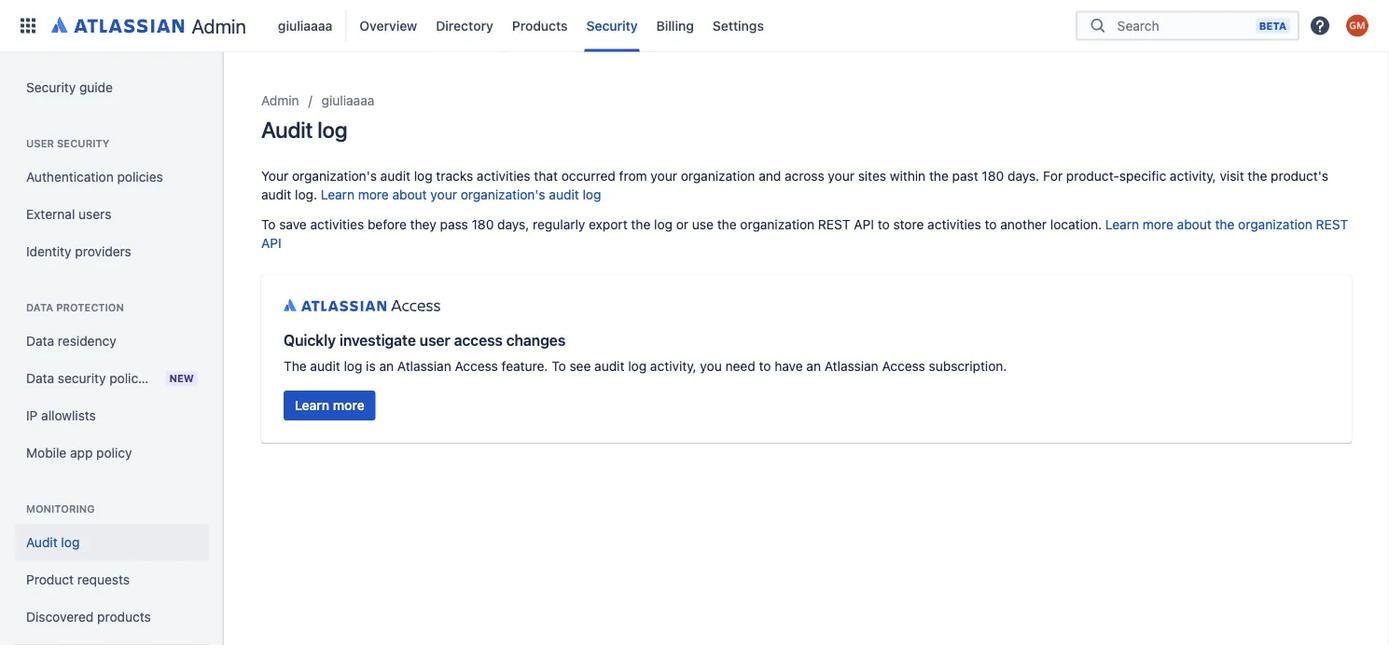 Task type: vqa. For each thing, say whether or not it's contained in the screenshot.
days.
yes



Task type: locate. For each thing, give the bounding box(es) containing it.
pass
[[440, 217, 468, 232]]

admin up toggle navigation image
[[192, 14, 246, 37]]

0 horizontal spatial activities
[[310, 217, 364, 232]]

2 data from the top
[[26, 334, 54, 349]]

0 vertical spatial more
[[358, 187, 389, 202]]

1 horizontal spatial rest
[[1316, 217, 1348, 232]]

1 vertical spatial api
[[261, 236, 281, 251]]

security for security
[[586, 18, 638, 33]]

organization
[[681, 168, 755, 184], [740, 217, 814, 232], [1238, 217, 1312, 232]]

1 vertical spatial more
[[1143, 217, 1173, 232]]

admin link up security guide link
[[45, 11, 254, 41]]

data up ip
[[26, 371, 54, 386]]

discovered products link
[[15, 599, 209, 636]]

1 horizontal spatial 180
[[982, 168, 1004, 184]]

sites
[[858, 168, 886, 184]]

learn for to save activities before they pass 180 days, regularly export the log or use the organization rest api to store activities to another location.
[[1105, 217, 1139, 232]]

billing
[[656, 18, 694, 33]]

0 vertical spatial giuliaaaa link
[[272, 11, 338, 41]]

your
[[651, 168, 677, 184], [828, 168, 854, 184], [430, 187, 457, 202]]

about inside learn more about the organization rest api
[[1177, 217, 1212, 232]]

1 vertical spatial to
[[552, 359, 566, 374]]

1 vertical spatial audit
[[26, 535, 58, 550]]

audit down your
[[261, 187, 291, 202]]

1 horizontal spatial audit log
[[261, 117, 347, 143]]

0 horizontal spatial admin
[[192, 14, 246, 37]]

1 vertical spatial admin
[[261, 93, 299, 108]]

organization's up log.
[[292, 168, 377, 184]]

access
[[454, 332, 503, 349]]

organization up use
[[681, 168, 755, 184]]

audit up your
[[261, 117, 313, 143]]

2 horizontal spatial activities
[[927, 217, 981, 232]]

0 horizontal spatial organization's
[[292, 168, 377, 184]]

to left store
[[878, 217, 890, 232]]

1 vertical spatial audit log
[[26, 535, 80, 550]]

organization's
[[292, 168, 377, 184], [461, 187, 545, 202]]

admin link
[[45, 11, 254, 41], [261, 90, 299, 112]]

3 data from the top
[[26, 371, 54, 386]]

store
[[893, 217, 924, 232]]

giuliaaaa inside giuliaaaa link
[[278, 18, 333, 33]]

1 horizontal spatial access
[[882, 359, 925, 374]]

account image
[[1346, 14, 1369, 37]]

audit log down monitoring
[[26, 535, 80, 550]]

ip allowlists link
[[15, 397, 209, 435]]

identity providers
[[26, 244, 131, 259]]

giuliaaaa link down overview link
[[322, 90, 374, 112]]

settings
[[713, 18, 764, 33]]

1 horizontal spatial to
[[552, 359, 566, 374]]

1 horizontal spatial security
[[586, 18, 638, 33]]

audit up "product"
[[26, 535, 58, 550]]

log
[[317, 117, 347, 143], [414, 168, 433, 184], [583, 187, 601, 202], [654, 217, 673, 232], [344, 359, 362, 374], [628, 359, 647, 374], [61, 535, 80, 550]]

the right export
[[631, 217, 651, 232]]

organization's up days,
[[461, 187, 545, 202]]

to left save
[[261, 217, 276, 232]]

visit
[[1220, 168, 1244, 184]]

giuliaaaa down overview link
[[322, 93, 374, 108]]

1 horizontal spatial admin link
[[261, 90, 299, 112]]

occurred
[[561, 168, 616, 184]]

0 horizontal spatial to
[[261, 217, 276, 232]]

api
[[854, 217, 874, 232], [261, 236, 281, 251]]

more down specific
[[1143, 217, 1173, 232]]

2 vertical spatial more
[[333, 398, 365, 413]]

giuliaaaa link left overview link
[[272, 11, 338, 41]]

1 vertical spatial security
[[26, 80, 76, 95]]

giuliaaaa left overview
[[278, 18, 333, 33]]

1 vertical spatial organization's
[[461, 187, 545, 202]]

residency
[[58, 334, 116, 349]]

the
[[929, 168, 949, 184], [1248, 168, 1267, 184], [631, 217, 651, 232], [717, 217, 737, 232], [1215, 217, 1235, 232]]

your left sites
[[828, 168, 854, 184]]

1 vertical spatial about
[[1177, 217, 1212, 232]]

learn
[[321, 187, 354, 202], [1105, 217, 1139, 232], [295, 398, 329, 413]]

more for your
[[358, 187, 389, 202]]

atlassian right have
[[824, 359, 878, 374]]

giuliaaaa
[[278, 18, 333, 33], [322, 93, 374, 108]]

policies inside authentication policies link
[[117, 169, 163, 185]]

user
[[420, 332, 450, 349]]

0 horizontal spatial 180
[[472, 217, 494, 232]]

1 vertical spatial activity,
[[650, 359, 697, 374]]

data left residency
[[26, 334, 54, 349]]

access left subscription.
[[882, 359, 925, 374]]

0 vertical spatial activity,
[[1170, 168, 1216, 184]]

180
[[982, 168, 1004, 184], [472, 217, 494, 232]]

1 vertical spatial security
[[58, 371, 106, 386]]

admin
[[192, 14, 246, 37], [261, 93, 299, 108]]

2 an from the left
[[806, 359, 821, 374]]

180 right past at the right top
[[982, 168, 1004, 184]]

search icon image
[[1087, 16, 1109, 35]]

activity, inside quickly investigate user access changes the audit log is an atlassian access feature. to see audit log activity, you need to have an atlassian access subscription.
[[650, 359, 697, 374]]

1 vertical spatial giuliaaaa link
[[322, 90, 374, 112]]

security left billing
[[586, 18, 638, 33]]

another
[[1000, 217, 1047, 232]]

0 vertical spatial to
[[261, 217, 276, 232]]

1 horizontal spatial activities
[[477, 168, 530, 184]]

directory link
[[430, 11, 499, 41]]

0 horizontal spatial activity,
[[650, 359, 697, 374]]

1 vertical spatial data
[[26, 334, 54, 349]]

1 horizontal spatial audit
[[261, 117, 313, 143]]

0 vertical spatial security
[[57, 138, 109, 150]]

2 horizontal spatial your
[[828, 168, 854, 184]]

security down residency
[[58, 371, 106, 386]]

giuliaaaa link
[[272, 11, 338, 41], [322, 90, 374, 112]]

settings link
[[707, 11, 769, 41]]

security for data
[[58, 371, 106, 386]]

admin right toggle navigation image
[[261, 93, 299, 108]]

security
[[57, 138, 109, 150], [58, 371, 106, 386]]

0 vertical spatial organization's
[[292, 168, 377, 184]]

giuliaaaa for bottom giuliaaaa link
[[322, 93, 374, 108]]

log.
[[295, 187, 317, 202]]

0 vertical spatial giuliaaaa
[[278, 18, 333, 33]]

0 vertical spatial 180
[[982, 168, 1004, 184]]

giuliaaaa for topmost giuliaaaa link
[[278, 18, 333, 33]]

access down access
[[455, 359, 498, 374]]

0 vertical spatial learn
[[321, 187, 354, 202]]

use
[[692, 217, 714, 232]]

0 horizontal spatial about
[[392, 187, 427, 202]]

1 data from the top
[[26, 302, 53, 314]]

mobile app policy link
[[15, 435, 209, 472]]

activity, left "visit"
[[1170, 168, 1216, 184]]

policies up external users "link"
[[117, 169, 163, 185]]

policies down data residency link
[[109, 371, 155, 386]]

an right have
[[806, 359, 821, 374]]

activities
[[477, 168, 530, 184], [310, 217, 364, 232], [927, 217, 981, 232]]

1 horizontal spatial your
[[651, 168, 677, 184]]

admin link right toggle navigation image
[[261, 90, 299, 112]]

to left 'another'
[[985, 217, 997, 232]]

activities right store
[[927, 217, 981, 232]]

2 vertical spatial learn
[[295, 398, 329, 413]]

learn more about your organization's audit log link
[[321, 187, 601, 202]]

security
[[586, 18, 638, 33], [26, 80, 76, 95]]

data up data residency
[[26, 302, 53, 314]]

1 an from the left
[[379, 359, 394, 374]]

1 atlassian from the left
[[397, 359, 451, 374]]

user
[[26, 138, 54, 150]]

security left guide
[[26, 80, 76, 95]]

1 vertical spatial admin link
[[261, 90, 299, 112]]

organization down product's
[[1238, 217, 1312, 232]]

more down investigate
[[333, 398, 365, 413]]

rest down product's
[[1316, 217, 1348, 232]]

activities down log.
[[310, 217, 364, 232]]

rest down your organization's audit log tracks activities that occurred from your organization and across your sites within the past 180 days. for product-specific activity, visit the product's audit log.
[[818, 217, 850, 232]]

learn right log.
[[321, 187, 354, 202]]

organization's inside your organization's audit log tracks activities that occurred from your organization and across your sites within the past 180 days. for product-specific activity, visit the product's audit log.
[[292, 168, 377, 184]]

security inside global navigation element
[[586, 18, 638, 33]]

access
[[455, 359, 498, 374], [882, 359, 925, 374]]

external
[[26, 207, 75, 222]]

security for user
[[57, 138, 109, 150]]

learn inside learn more about the organization rest api
[[1105, 217, 1139, 232]]

0 vertical spatial audit
[[261, 117, 313, 143]]

an right is
[[379, 359, 394, 374]]

2 security from the top
[[58, 371, 106, 386]]

the right use
[[717, 217, 737, 232]]

users
[[79, 207, 111, 222]]

data
[[26, 302, 53, 314], [26, 334, 54, 349], [26, 371, 54, 386]]

0 horizontal spatial rest
[[818, 217, 850, 232]]

learn right location.
[[1105, 217, 1139, 232]]

0 horizontal spatial admin link
[[45, 11, 254, 41]]

data for data protection
[[26, 302, 53, 314]]

discovered
[[26, 610, 94, 625]]

0 vertical spatial admin
[[192, 14, 246, 37]]

learn more
[[295, 398, 365, 413]]

more inside learn more about the organization rest api
[[1143, 217, 1173, 232]]

audit right see
[[594, 359, 625, 374]]

1 horizontal spatial an
[[806, 359, 821, 374]]

days.
[[1008, 168, 1039, 184]]

1 horizontal spatial admin
[[261, 93, 299, 108]]

0 horizontal spatial access
[[455, 359, 498, 374]]

audit
[[380, 168, 410, 184], [261, 187, 291, 202], [549, 187, 579, 202], [310, 359, 340, 374], [594, 359, 625, 374]]

1 rest from the left
[[818, 217, 850, 232]]

0 vertical spatial policies
[[117, 169, 163, 185]]

0 vertical spatial about
[[392, 187, 427, 202]]

quickly investigate user access changes the audit log is an atlassian access feature. to see audit log activity, you need to have an atlassian access subscription.
[[284, 332, 1007, 374]]

audit log
[[261, 117, 347, 143], [26, 535, 80, 550]]

data protection
[[26, 302, 124, 314]]

atlassian down user
[[397, 359, 451, 374]]

security up authentication policies
[[57, 138, 109, 150]]

more for the
[[1143, 217, 1173, 232]]

admin inside global navigation element
[[192, 14, 246, 37]]

180 right pass
[[472, 217, 494, 232]]

1 horizontal spatial api
[[854, 217, 874, 232]]

the down "visit"
[[1215, 217, 1235, 232]]

2 rest from the left
[[1316, 217, 1348, 232]]

api down save
[[261, 236, 281, 251]]

location.
[[1050, 217, 1102, 232]]

log inside your organization's audit log tracks activities that occurred from your organization and across your sites within the past 180 days. for product-specific activity, visit the product's audit log.
[[414, 168, 433, 184]]

product-
[[1066, 168, 1119, 184]]

1 horizontal spatial about
[[1177, 217, 1212, 232]]

2 vertical spatial data
[[26, 371, 54, 386]]

atlassian image
[[51, 13, 184, 35], [51, 13, 184, 35]]

1 vertical spatial learn
[[1105, 217, 1139, 232]]

specific
[[1119, 168, 1166, 184]]

1 security from the top
[[57, 138, 109, 150]]

more inside button
[[333, 398, 365, 413]]

past
[[952, 168, 978, 184]]

0 vertical spatial api
[[854, 217, 874, 232]]

0 horizontal spatial to
[[759, 359, 771, 374]]

1 horizontal spatial activity,
[[1170, 168, 1216, 184]]

your right from
[[651, 168, 677, 184]]

0 vertical spatial security
[[586, 18, 638, 33]]

admin banner
[[0, 0, 1389, 52]]

0 horizontal spatial audit log
[[26, 535, 80, 550]]

authentication policies link
[[15, 159, 209, 196]]

external users
[[26, 207, 111, 222]]

activity, left the you
[[650, 359, 697, 374]]

1 vertical spatial giuliaaaa
[[322, 93, 374, 108]]

to left see
[[552, 359, 566, 374]]

your down tracks
[[430, 187, 457, 202]]

is
[[366, 359, 376, 374]]

0 horizontal spatial security
[[26, 80, 76, 95]]

0 horizontal spatial atlassian
[[397, 359, 451, 374]]

2 access from the left
[[882, 359, 925, 374]]

activity,
[[1170, 168, 1216, 184], [650, 359, 697, 374]]

api left store
[[854, 217, 874, 232]]

0 vertical spatial data
[[26, 302, 53, 314]]

180 inside your organization's audit log tracks activities that occurred from your organization and across your sites within the past 180 days. for product-specific activity, visit the product's audit log.
[[982, 168, 1004, 184]]

1 horizontal spatial atlassian
[[824, 359, 878, 374]]

Search field
[[1112, 9, 1255, 42]]

more up the before
[[358, 187, 389, 202]]

activities left 'that'
[[477, 168, 530, 184]]

audit log up your
[[261, 117, 347, 143]]

mobile
[[26, 445, 66, 461]]

audit
[[261, 117, 313, 143], [26, 535, 58, 550]]

1 horizontal spatial organization's
[[461, 187, 545, 202]]

0 horizontal spatial api
[[261, 236, 281, 251]]

export
[[589, 217, 628, 232]]

learn down the 'the'
[[295, 398, 329, 413]]

0 horizontal spatial audit
[[26, 535, 58, 550]]

0 horizontal spatial an
[[379, 359, 394, 374]]

1 vertical spatial 180
[[472, 217, 494, 232]]

to left have
[[759, 359, 771, 374]]

product requests link
[[15, 562, 209, 599]]



Task type: describe. For each thing, give the bounding box(es) containing it.
or
[[676, 217, 689, 232]]

days,
[[497, 217, 529, 232]]

for
[[1043, 168, 1063, 184]]

audit down 'that'
[[549, 187, 579, 202]]

products link
[[506, 11, 573, 41]]

learn more button
[[284, 391, 376, 421]]

policy
[[96, 445, 132, 461]]

data residency link
[[15, 323, 209, 360]]

the inside learn more about the organization rest api
[[1215, 217, 1235, 232]]

overview link
[[354, 11, 423, 41]]

directory
[[436, 18, 493, 33]]

tracks
[[436, 168, 473, 184]]

quickly
[[284, 332, 336, 349]]

and
[[759, 168, 781, 184]]

1 access from the left
[[455, 359, 498, 374]]

authentication
[[26, 169, 114, 185]]

activity, inside your organization's audit log tracks activities that occurred from your organization and across your sites within the past 180 days. for product-specific activity, visit the product's audit log.
[[1170, 168, 1216, 184]]

0 vertical spatial audit log
[[261, 117, 347, 143]]

product requests
[[26, 572, 130, 588]]

across
[[785, 168, 824, 184]]

global navigation element
[[11, 0, 1076, 52]]

to inside quickly investigate user access changes the audit log is an atlassian access feature. to see audit log activity, you need to have an atlassian access subscription.
[[759, 359, 771, 374]]

overview
[[360, 18, 417, 33]]

rest inside learn more about the organization rest api
[[1316, 217, 1348, 232]]

providers
[[75, 244, 131, 259]]

your
[[261, 168, 288, 184]]

from
[[619, 168, 647, 184]]

discovered products
[[26, 610, 151, 625]]

see
[[570, 359, 591, 374]]

identity
[[26, 244, 71, 259]]

beta
[[1259, 20, 1286, 32]]

1 vertical spatial policies
[[109, 371, 155, 386]]

organization inside your organization's audit log tracks activities that occurred from your organization and across your sites within the past 180 days. for product-specific activity, visit the product's audit log.
[[681, 168, 755, 184]]

security guide
[[26, 80, 113, 95]]

the right "visit"
[[1248, 168, 1267, 184]]

2 atlassian from the left
[[824, 359, 878, 374]]

organization down your organization's audit log tracks activities that occurred from your organization and across your sites within the past 180 days. for product-specific activity, visit the product's audit log.
[[740, 217, 814, 232]]

data residency
[[26, 334, 116, 349]]

learn more about the organization rest api
[[261, 217, 1348, 251]]

0 horizontal spatial your
[[430, 187, 457, 202]]

external users link
[[15, 196, 209, 233]]

regularly
[[533, 217, 585, 232]]

within
[[890, 168, 926, 184]]

the
[[284, 359, 307, 374]]

they
[[410, 217, 436, 232]]

audit log link
[[15, 524, 209, 562]]

security for security guide
[[26, 80, 76, 95]]

toggle navigation image
[[205, 75, 246, 112]]

security link
[[581, 11, 643, 41]]

requests
[[77, 572, 130, 588]]

data security policies
[[26, 371, 155, 386]]

that
[[534, 168, 558, 184]]

0 vertical spatial admin link
[[45, 11, 254, 41]]

product's
[[1271, 168, 1328, 184]]

products
[[512, 18, 568, 33]]

billing link
[[651, 11, 699, 41]]

2 horizontal spatial to
[[985, 217, 997, 232]]

product
[[26, 572, 74, 588]]

api inside learn more about the organization rest api
[[261, 236, 281, 251]]

authentication policies
[[26, 169, 163, 185]]

data for data security policies
[[26, 371, 54, 386]]

data for data residency
[[26, 334, 54, 349]]

activities inside your organization's audit log tracks activities that occurred from your organization and across your sites within the past 180 days. for product-specific activity, visit the product's audit log.
[[477, 168, 530, 184]]

atlassian access image
[[284, 299, 440, 312]]

appswitcher icon image
[[17, 14, 39, 37]]

about for the
[[1177, 217, 1212, 232]]

learn inside button
[[295, 398, 329, 413]]

ip allowlists
[[26, 408, 96, 424]]

learn for your organization's audit log tracks activities that occurred from your organization and across your sites within the past 180 days. for product-specific activity, visit the product's audit log.
[[321, 187, 354, 202]]

the left past at the right top
[[929, 168, 949, 184]]

allowlists
[[41, 408, 96, 424]]

your organization's audit log tracks activities that occurred from your organization and across your sites within the past 180 days. for product-specific activity, visit the product's audit log.
[[261, 168, 1328, 202]]

mobile app policy
[[26, 445, 132, 461]]

to save activities before they pass 180 days, regularly export the log or use the organization rest api to store activities to another location.
[[261, 217, 1105, 232]]

learn more about your organization's audit log
[[321, 187, 601, 202]]

save
[[279, 217, 307, 232]]

new
[[169, 373, 194, 385]]

feature.
[[502, 359, 548, 374]]

investigate
[[339, 332, 416, 349]]

1 horizontal spatial to
[[878, 217, 890, 232]]

you
[[700, 359, 722, 374]]

changes
[[506, 332, 565, 349]]

ip
[[26, 408, 38, 424]]

before
[[368, 217, 407, 232]]

subscription.
[[929, 359, 1007, 374]]

need
[[725, 359, 755, 374]]

have
[[775, 359, 803, 374]]

security guide link
[[15, 69, 209, 106]]

organization inside learn more about the organization rest api
[[1238, 217, 1312, 232]]

products
[[97, 610, 151, 625]]

to inside quickly investigate user access changes the audit log is an atlassian access feature. to see audit log activity, you need to have an atlassian access subscription.
[[552, 359, 566, 374]]

audit right the 'the'
[[310, 359, 340, 374]]

audit up the before
[[380, 168, 410, 184]]

protection
[[56, 302, 124, 314]]

help icon image
[[1309, 14, 1331, 37]]

identity providers link
[[15, 233, 209, 271]]

learn more about the organization rest api link
[[261, 217, 1348, 251]]

app
[[70, 445, 93, 461]]

about for your
[[392, 187, 427, 202]]

guide
[[79, 80, 113, 95]]

monitoring
[[26, 503, 95, 515]]



